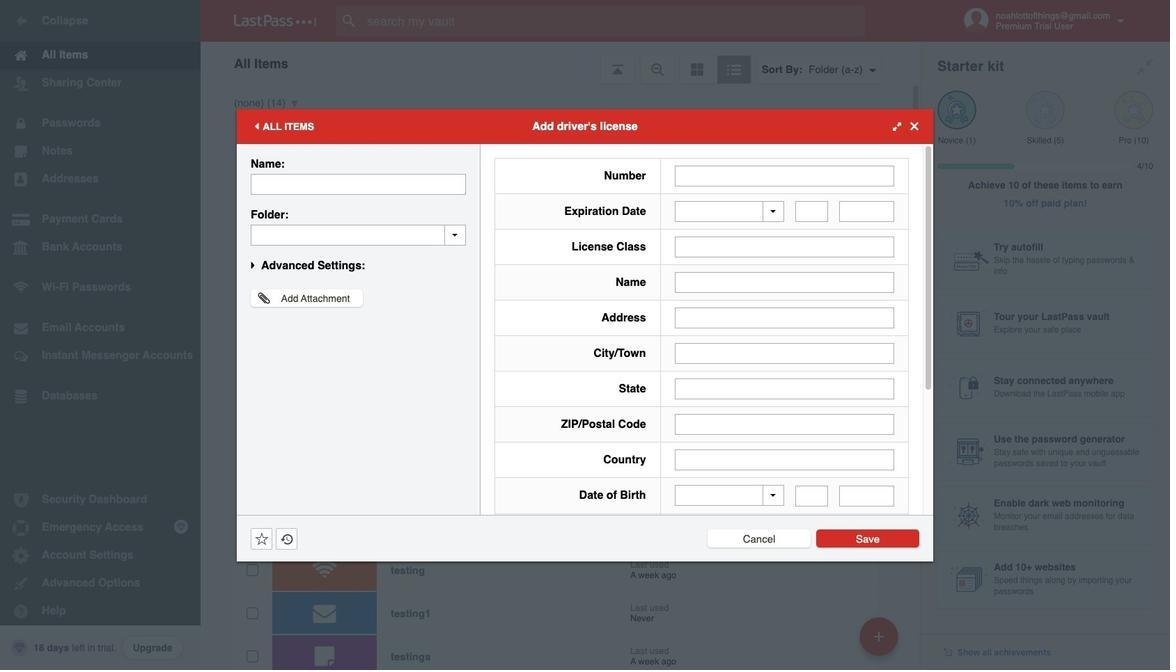 Task type: describe. For each thing, give the bounding box(es) containing it.
search my vault text field
[[336, 6, 892, 36]]

vault options navigation
[[201, 42, 921, 84]]

Search search field
[[336, 6, 892, 36]]



Task type: locate. For each thing, give the bounding box(es) containing it.
new item navigation
[[855, 614, 907, 671]]

new item image
[[874, 632, 884, 642]]

None text field
[[251, 174, 466, 195], [795, 201, 828, 222], [675, 272, 894, 293], [675, 379, 894, 400], [251, 174, 466, 195], [795, 201, 828, 222], [675, 272, 894, 293], [675, 379, 894, 400]]

dialog
[[237, 109, 933, 671]]

main navigation navigation
[[0, 0, 201, 671]]

lastpass image
[[234, 15, 316, 27]]

None text field
[[675, 165, 894, 186], [839, 201, 894, 222], [251, 225, 466, 246], [675, 237, 894, 258], [675, 308, 894, 329], [675, 343, 894, 364], [675, 414, 894, 435], [675, 450, 894, 471], [795, 486, 828, 507], [839, 486, 894, 507], [675, 165, 894, 186], [839, 201, 894, 222], [251, 225, 466, 246], [675, 237, 894, 258], [675, 308, 894, 329], [675, 343, 894, 364], [675, 414, 894, 435], [675, 450, 894, 471], [795, 486, 828, 507], [839, 486, 894, 507]]



